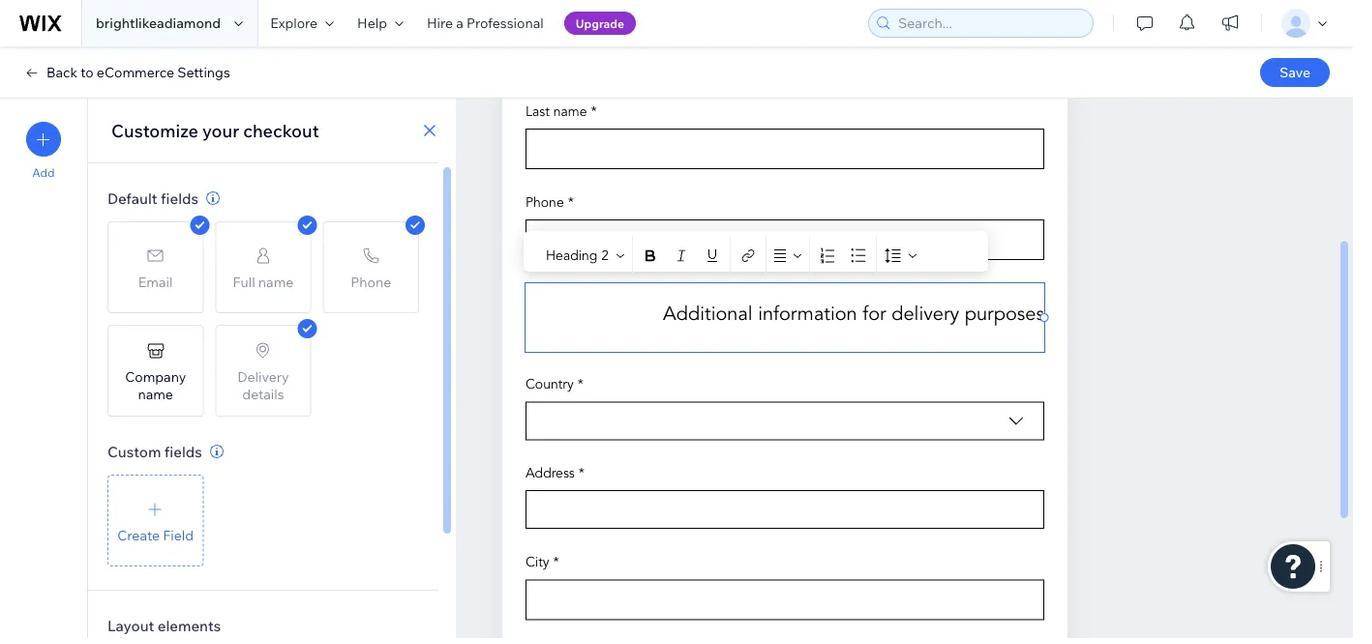 Task type: vqa. For each thing, say whether or not it's contained in the screenshot.
the Setup
no



Task type: describe. For each thing, give the bounding box(es) containing it.
elements
[[157, 617, 221, 635]]

heading 2
[[546, 248, 609, 264]]

layout elements
[[107, 617, 221, 635]]

field
[[163, 527, 194, 544]]

2
[[601, 248, 609, 264]]

delivery
[[892, 302, 959, 326]]

default
[[107, 189, 157, 208]]

customize your checkout
[[111, 120, 319, 141]]

customize
[[111, 120, 198, 141]]

professional
[[466, 15, 544, 31]]

default fields
[[107, 189, 198, 208]]

create field button
[[107, 475, 204, 567]]

custom fields
[[107, 443, 202, 461]]

information
[[758, 302, 857, 326]]

additional
[[663, 302, 753, 326]]

heading
[[546, 248, 598, 264]]

back
[[46, 64, 78, 81]]

custom
[[107, 443, 161, 461]]

add button
[[26, 122, 61, 180]]

back to ecommerce settings button
[[23, 64, 230, 81]]

name
[[138, 386, 173, 403]]

purposes
[[965, 302, 1044, 326]]

Search... field
[[892, 10, 1087, 37]]

explore
[[270, 15, 318, 31]]

heading 2 button
[[542, 242, 628, 270]]

ecommerce
[[97, 64, 174, 81]]

hire a professional
[[427, 15, 544, 31]]



Task type: locate. For each thing, give the bounding box(es) containing it.
fields right custom
[[164, 443, 202, 461]]

fields for default fields
[[161, 189, 198, 208]]

add
[[32, 166, 55, 180]]

settings
[[177, 64, 230, 81]]

brightlikeadiamond
[[96, 15, 221, 31]]

company name
[[125, 368, 186, 403]]

upgrade
[[576, 16, 624, 30]]

upgrade button
[[564, 12, 636, 35]]

layout
[[107, 617, 154, 635]]

company
[[125, 368, 186, 385]]

save button
[[1260, 58, 1330, 87]]

back to ecommerce settings
[[46, 64, 230, 81]]

fields right default
[[161, 189, 198, 208]]

hire
[[427, 15, 453, 31]]

0 vertical spatial fields
[[161, 189, 198, 208]]

your
[[202, 120, 239, 141]]

a
[[456, 15, 463, 31]]

for
[[863, 302, 886, 326]]

help
[[357, 15, 387, 31]]

help button
[[346, 0, 415, 46]]

save
[[1279, 64, 1311, 81]]

checkout
[[243, 120, 319, 141]]

hire a professional link
[[415, 0, 555, 46]]

create
[[117, 527, 160, 544]]

create field
[[117, 527, 194, 544]]

fields
[[161, 189, 198, 208], [164, 443, 202, 461]]

fields for custom fields
[[164, 443, 202, 461]]

to
[[81, 64, 94, 81]]

1 vertical spatial fields
[[164, 443, 202, 461]]

additional information for delivery purposes
[[663, 302, 1044, 326]]



